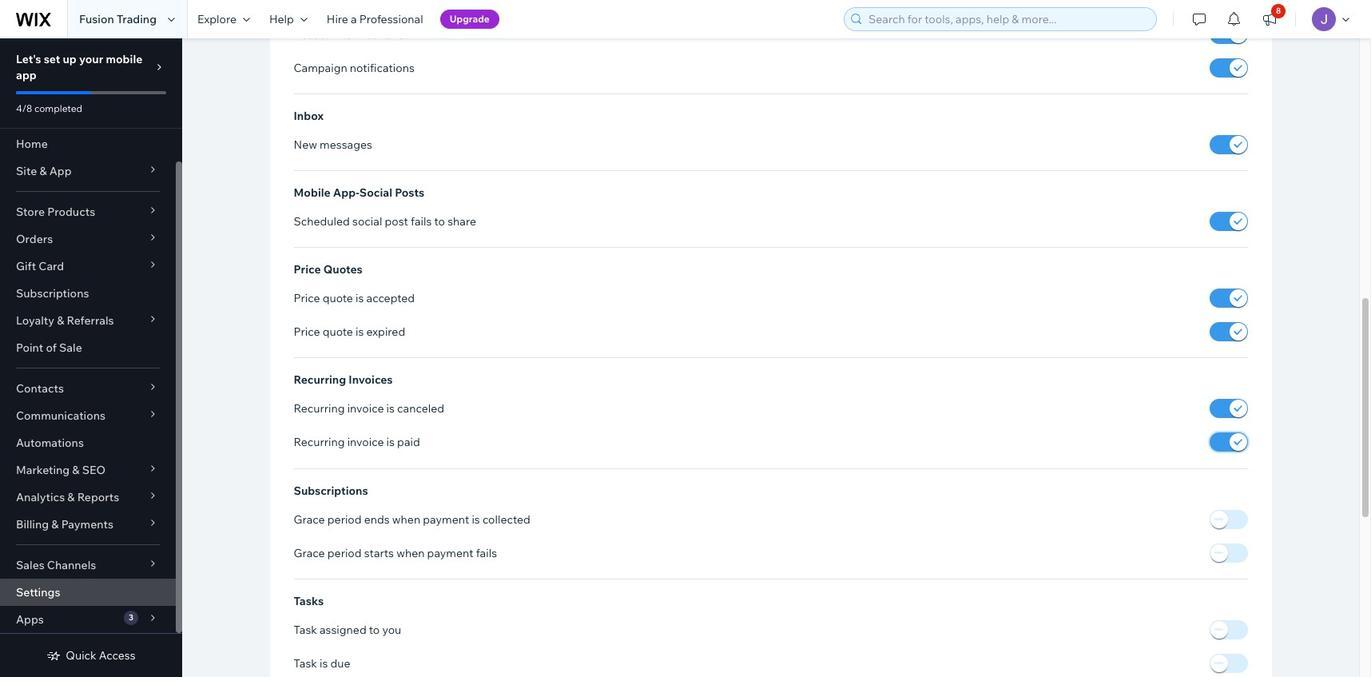 Task type: vqa. For each thing, say whether or not it's contained in the screenshot.
Paper
no



Task type: describe. For each thing, give the bounding box(es) containing it.
notifications for campaign notifications
[[350, 61, 415, 75]]

billing
[[16, 517, 49, 532]]

sale
[[59, 341, 82, 355]]

expired
[[367, 325, 405, 339]]

app-
[[333, 186, 359, 200]]

marketing & seo
[[16, 463, 106, 477]]

invoices
[[349, 373, 393, 387]]

accepted
[[367, 291, 415, 306]]

fusion trading
[[79, 12, 157, 26]]

recurring invoices
[[294, 373, 393, 387]]

scheduled
[[294, 214, 350, 229]]

help
[[269, 12, 294, 26]]

8
[[1276, 6, 1281, 16]]

set
[[44, 52, 60, 66]]

home
[[16, 137, 48, 151]]

starts
[[364, 546, 394, 560]]

hire a professional link
[[317, 0, 433, 38]]

ends
[[364, 512, 390, 526]]

completed
[[34, 102, 82, 114]]

1 horizontal spatial subscriptions
[[294, 483, 368, 498]]

new messages
[[294, 138, 372, 152]]

quotes
[[323, 262, 363, 277]]

sales channels button
[[0, 552, 176, 579]]

mobile
[[294, 186, 331, 200]]

notifications for account notifications
[[340, 27, 404, 42]]

settings link
[[0, 579, 176, 606]]

new
[[294, 138, 317, 152]]

loyalty & referrals button
[[0, 307, 176, 334]]

app
[[16, 68, 37, 82]]

quick access button
[[47, 648, 136, 663]]

when for ends
[[392, 512, 421, 526]]

sales
[[16, 558, 45, 572]]

a
[[351, 12, 357, 26]]

posts
[[395, 186, 425, 200]]

task for task assigned to you
[[294, 622, 317, 637]]

automations
[[16, 436, 84, 450]]

orders button
[[0, 225, 176, 253]]

account
[[294, 27, 337, 42]]

analytics
[[16, 490, 65, 504]]

point
[[16, 341, 43, 355]]

is left due
[[320, 656, 328, 670]]

& for loyalty
[[57, 313, 64, 328]]

account notifications
[[294, 27, 404, 42]]

recurring for recurring invoices
[[294, 373, 346, 387]]

quote for expired
[[323, 325, 353, 339]]

Search for tools, apps, help & more... field
[[864, 8, 1152, 30]]

price quotes
[[294, 262, 363, 277]]

& for site
[[39, 164, 47, 178]]

is left collected
[[472, 512, 480, 526]]

billing & payments button
[[0, 511, 176, 538]]

analytics & reports
[[16, 490, 119, 504]]

collected
[[483, 512, 531, 526]]

your
[[79, 52, 103, 66]]

grace period ends when payment is collected
[[294, 512, 531, 526]]

campaign
[[294, 61, 347, 75]]

upgrade
[[450, 13, 490, 25]]

explore
[[197, 12, 237, 26]]

payment for is
[[423, 512, 469, 526]]

access
[[99, 648, 136, 663]]

store
[[16, 205, 45, 219]]

price for price quote is expired
[[294, 325, 320, 339]]

mobile app-social posts
[[294, 186, 425, 200]]

billing & payments
[[16, 517, 113, 532]]

invoice for canceled
[[347, 402, 384, 416]]

8 button
[[1253, 0, 1288, 38]]

price quote is expired
[[294, 325, 405, 339]]

4/8
[[16, 102, 32, 114]]

task is due
[[294, 656, 351, 670]]

task assigned to you
[[294, 622, 402, 637]]

orders
[[16, 232, 53, 246]]

communications button
[[0, 402, 176, 429]]

help button
[[260, 0, 317, 38]]

loyalty
[[16, 313, 54, 328]]

seo
[[82, 463, 106, 477]]

tasks
[[294, 594, 324, 608]]

& for marketing
[[72, 463, 80, 477]]

contacts button
[[0, 375, 176, 402]]

let's
[[16, 52, 41, 66]]

task for task is due
[[294, 656, 317, 670]]

site
[[16, 164, 37, 178]]

social
[[353, 214, 382, 229]]

period for starts
[[328, 546, 362, 560]]

grace for grace period ends when payment is collected
[[294, 512, 325, 526]]

4/8 completed
[[16, 102, 82, 114]]

site & app button
[[0, 157, 176, 185]]

payment for fails
[[427, 546, 474, 560]]

quote for accepted
[[323, 291, 353, 306]]



Task type: locate. For each thing, give the bounding box(es) containing it.
you
[[382, 622, 402, 637]]

&
[[39, 164, 47, 178], [57, 313, 64, 328], [72, 463, 80, 477], [67, 490, 75, 504], [51, 517, 59, 532]]

0 vertical spatial invoice
[[347, 402, 384, 416]]

1 vertical spatial recurring
[[294, 402, 345, 416]]

1 vertical spatial invoice
[[347, 435, 384, 450]]

1 vertical spatial task
[[294, 656, 317, 670]]

1 vertical spatial fails
[[476, 546, 497, 560]]

point of sale link
[[0, 334, 176, 361]]

1 vertical spatial price
[[294, 291, 320, 306]]

period for ends
[[328, 512, 362, 526]]

canceled
[[397, 402, 444, 416]]

share
[[448, 214, 476, 229]]

1 price from the top
[[294, 262, 321, 277]]

invoice down 'recurring invoice is canceled'
[[347, 435, 384, 450]]

0 vertical spatial recurring
[[294, 373, 346, 387]]

2 vertical spatial recurring
[[294, 435, 345, 450]]

store products
[[16, 205, 95, 219]]

channels
[[47, 558, 96, 572]]

1 vertical spatial grace
[[294, 546, 325, 560]]

automations link
[[0, 429, 176, 456]]

recurring invoice is paid
[[294, 435, 420, 450]]

1 invoice from the top
[[347, 402, 384, 416]]

period left ends
[[328, 512, 362, 526]]

invoice
[[347, 402, 384, 416], [347, 435, 384, 450]]

quote down price quote is accepted on the left of the page
[[323, 325, 353, 339]]

2 task from the top
[[294, 656, 317, 670]]

assigned
[[320, 622, 367, 637]]

& right billing
[[51, 517, 59, 532]]

hire
[[327, 12, 348, 26]]

price for price quote is accepted
[[294, 291, 320, 306]]

hire a professional
[[327, 12, 423, 26]]

subscriptions down card
[[16, 286, 89, 301]]

when
[[392, 512, 421, 526], [397, 546, 425, 560]]

quick access
[[66, 648, 136, 663]]

fails right post
[[411, 214, 432, 229]]

& inside billing & payments 'dropdown button'
[[51, 517, 59, 532]]

& left seo at the bottom of page
[[72, 463, 80, 477]]

marketing
[[16, 463, 70, 477]]

1 period from the top
[[328, 512, 362, 526]]

paid
[[397, 435, 420, 450]]

1 vertical spatial notifications
[[350, 61, 415, 75]]

payment down grace period ends when payment is collected at the left of page
[[427, 546, 474, 560]]

& inside site & app "dropdown button"
[[39, 164, 47, 178]]

social
[[359, 186, 392, 200]]

& for analytics
[[67, 490, 75, 504]]

3
[[129, 612, 133, 623]]

0 horizontal spatial to
[[369, 622, 380, 637]]

1 grace from the top
[[294, 512, 325, 526]]

grace for grace period starts when payment fails
[[294, 546, 325, 560]]

let's set up your mobile app
[[16, 52, 143, 82]]

0 vertical spatial period
[[328, 512, 362, 526]]

to left share
[[434, 214, 445, 229]]

1 vertical spatial when
[[397, 546, 425, 560]]

2 quote from the top
[[323, 325, 353, 339]]

& right loyalty
[[57, 313, 64, 328]]

grace period starts when payment fails
[[294, 546, 497, 560]]

when right starts
[[397, 546, 425, 560]]

recurring for recurring invoice is paid
[[294, 435, 345, 450]]

site & app
[[16, 164, 72, 178]]

1 horizontal spatial to
[[434, 214, 445, 229]]

price down the 'price quotes'
[[294, 291, 320, 306]]

0 vertical spatial grace
[[294, 512, 325, 526]]

recurring down 'recurring invoice is canceled'
[[294, 435, 345, 450]]

to left you
[[369, 622, 380, 637]]

price left quotes
[[294, 262, 321, 277]]

subscriptions
[[16, 286, 89, 301], [294, 483, 368, 498]]

gift card button
[[0, 253, 176, 280]]

grace
[[294, 512, 325, 526], [294, 546, 325, 560]]

is for expired
[[356, 325, 364, 339]]

subscriptions link
[[0, 280, 176, 307]]

period left starts
[[328, 546, 362, 560]]

inbox
[[294, 109, 324, 123]]

products
[[47, 205, 95, 219]]

of
[[46, 341, 57, 355]]

post
[[385, 214, 408, 229]]

reports
[[77, 490, 119, 504]]

invoice for paid
[[347, 435, 384, 450]]

app
[[49, 164, 72, 178]]

subscriptions up ends
[[294, 483, 368, 498]]

settings
[[16, 585, 60, 599]]

& inside 'loyalty & referrals' dropdown button
[[57, 313, 64, 328]]

marketing & seo button
[[0, 456, 176, 484]]

quick
[[66, 648, 96, 663]]

& right site
[[39, 164, 47, 178]]

0 vertical spatial subscriptions
[[16, 286, 89, 301]]

sidebar element
[[0, 38, 182, 677]]

is for canceled
[[387, 402, 395, 416]]

1 horizontal spatial fails
[[476, 546, 497, 560]]

notifications down hire a professional
[[340, 27, 404, 42]]

analytics & reports button
[[0, 484, 176, 511]]

1 vertical spatial subscriptions
[[294, 483, 368, 498]]

2 grace from the top
[[294, 546, 325, 560]]

price down price quote is accepted on the left of the page
[[294, 325, 320, 339]]

grace up tasks
[[294, 546, 325, 560]]

3 price from the top
[[294, 325, 320, 339]]

sales channels
[[16, 558, 96, 572]]

2 period from the top
[[328, 546, 362, 560]]

apps
[[16, 612, 44, 627]]

payments
[[61, 517, 113, 532]]

0 vertical spatial notifications
[[340, 27, 404, 42]]

0 vertical spatial payment
[[423, 512, 469, 526]]

upgrade button
[[440, 10, 499, 29]]

fusion
[[79, 12, 114, 26]]

when for starts
[[397, 546, 425, 560]]

payment
[[423, 512, 469, 526], [427, 546, 474, 560]]

recurring left invoices
[[294, 373, 346, 387]]

2 recurring from the top
[[294, 402, 345, 416]]

is
[[356, 291, 364, 306], [356, 325, 364, 339], [387, 402, 395, 416], [387, 435, 395, 450], [472, 512, 480, 526], [320, 656, 328, 670]]

2 invoice from the top
[[347, 435, 384, 450]]

is left "expired"
[[356, 325, 364, 339]]

0 horizontal spatial fails
[[411, 214, 432, 229]]

is left canceled on the bottom left
[[387, 402, 395, 416]]

price for price quotes
[[294, 262, 321, 277]]

recurring down recurring invoices
[[294, 402, 345, 416]]

point of sale
[[16, 341, 82, 355]]

0 vertical spatial quote
[[323, 291, 353, 306]]

is for accepted
[[356, 291, 364, 306]]

1 vertical spatial period
[[328, 546, 362, 560]]

campaign notifications
[[294, 61, 415, 75]]

0 vertical spatial when
[[392, 512, 421, 526]]

price quote is accepted
[[294, 291, 415, 306]]

& for billing
[[51, 517, 59, 532]]

scheduled social post fails to share
[[294, 214, 476, 229]]

home link
[[0, 130, 176, 157]]

1 vertical spatial quote
[[323, 325, 353, 339]]

card
[[39, 259, 64, 273]]

quote down quotes
[[323, 291, 353, 306]]

invoice down invoices
[[347, 402, 384, 416]]

1 recurring from the top
[[294, 373, 346, 387]]

1 vertical spatial to
[[369, 622, 380, 637]]

task left due
[[294, 656, 317, 670]]

3 recurring from the top
[[294, 435, 345, 450]]

recurring invoice is canceled
[[294, 402, 444, 416]]

task down tasks
[[294, 622, 317, 637]]

loyalty & referrals
[[16, 313, 114, 328]]

is for paid
[[387, 435, 395, 450]]

referrals
[[67, 313, 114, 328]]

fails down collected
[[476, 546, 497, 560]]

store products button
[[0, 198, 176, 225]]

is left accepted
[[356, 291, 364, 306]]

payment left collected
[[423, 512, 469, 526]]

0 vertical spatial fails
[[411, 214, 432, 229]]

is left paid
[[387, 435, 395, 450]]

1 quote from the top
[[323, 291, 353, 306]]

when right ends
[[392, 512, 421, 526]]

due
[[330, 656, 351, 670]]

2 price from the top
[[294, 291, 320, 306]]

1 task from the top
[[294, 622, 317, 637]]

0 vertical spatial to
[[434, 214, 445, 229]]

grace left ends
[[294, 512, 325, 526]]

1 vertical spatial payment
[[427, 546, 474, 560]]

subscriptions inside sidebar element
[[16, 286, 89, 301]]

& left reports
[[67, 490, 75, 504]]

2 vertical spatial price
[[294, 325, 320, 339]]

0 vertical spatial task
[[294, 622, 317, 637]]

messages
[[320, 138, 372, 152]]

& inside analytics & reports popup button
[[67, 490, 75, 504]]

contacts
[[16, 381, 64, 396]]

& inside marketing & seo popup button
[[72, 463, 80, 477]]

up
[[63, 52, 77, 66]]

0 horizontal spatial subscriptions
[[16, 286, 89, 301]]

recurring for recurring invoice is canceled
[[294, 402, 345, 416]]

0 vertical spatial price
[[294, 262, 321, 277]]

professional
[[360, 12, 423, 26]]

notifications down account notifications
[[350, 61, 415, 75]]



